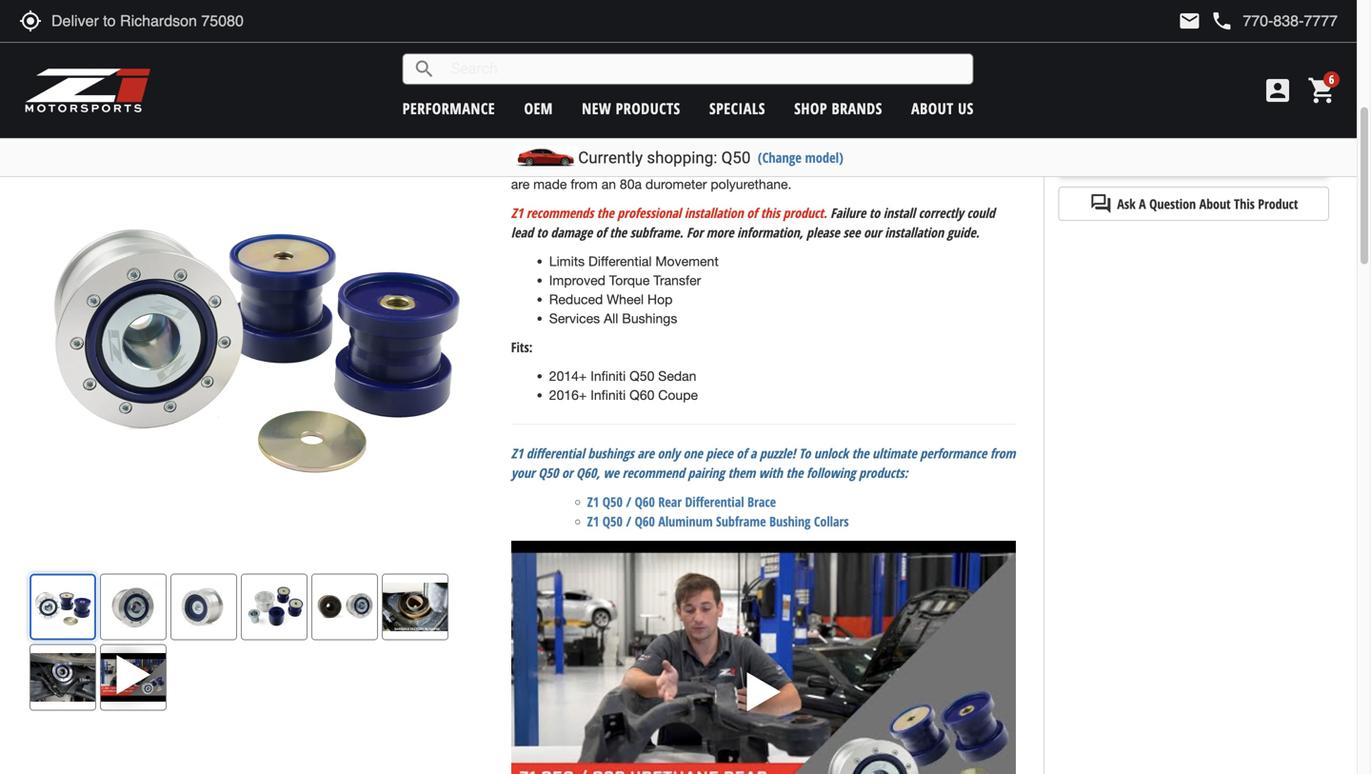 Task type: vqa. For each thing, say whether or not it's contained in the screenshot.
THE MOTHERS LINK at the top of the page
no



Task type: locate. For each thing, give the bounding box(es) containing it.
billet up place.
[[649, 81, 677, 97]]

performance right ultimate
[[920, 444, 987, 462]]

1 as from the left
[[1223, 79, 1237, 95]]

or
[[1207, 79, 1219, 95], [562, 464, 573, 482]]

1 vertical spatial and
[[665, 119, 688, 135]]

2 vertical spatial from
[[990, 444, 1015, 462]]

are down offer the
[[511, 176, 530, 192]]

differential inside z1 differential bushings are only one piece of a puzzle! to unlock the ultimate performance from your q50 or q60, we recommend pairing them with the following products:
[[526, 444, 585, 462]]

1 vertical spatial infiniti
[[591, 387, 626, 403]]

or left 'q60,'
[[562, 464, 573, 482]]

recommends
[[526, 204, 594, 222]]

0 vertical spatial piece
[[538, 43, 571, 59]]

1 vertical spatial differential
[[685, 493, 744, 511]]

1 vertical spatial or
[[562, 464, 573, 482]]

inside up lock on the left top of the page
[[572, 81, 607, 97]]

the up bushings.
[[848, 100, 866, 116]]

with up wheel
[[747, 119, 772, 135]]

0 horizontal spatial installation
[[684, 204, 743, 222]]

infiniti right 2016+
[[591, 387, 626, 403]]

infiniti
[[591, 368, 626, 384], [591, 387, 626, 403]]

0 horizontal spatial urethane
[[775, 119, 827, 135]]

new down because
[[975, 24, 1000, 40]]

subframe. inside for nissan z cars. because the design of the subframe requires the removal of the factory subframe sleeve, a new two-piece sleeve was machined from 6061 billet aluminum. once the original sleeve is removed, the new billet sleeve is installed in the subframe. the urethane bushing is housed inside of the billet sleeve and a steel sleeve is pressed inside the center of the bushing to lock it in place. in the front mount ears of the differential, the factory bushings are pressed out and replaced with urethane bushings. these bushings limit differential twist under load, reducing wheel hop and improving power delivery. to offer the best comfort without compromising performance, z1 differential bushings are made from an 80a durometer polyurethane.
[[811, 62, 871, 78]]

1 vertical spatial subframe.
[[630, 223, 683, 242]]

1 vertical spatial pressed
[[591, 119, 639, 135]]

lead
[[511, 223, 533, 242]]

1 vertical spatial a
[[748, 81, 756, 97]]

0 vertical spatial urethane
[[900, 62, 953, 78]]

0 horizontal spatial bushing
[[534, 100, 581, 116]]

q60 inside 2014+ infiniti q50 sedan 2016+ infiniti q60 coupe
[[630, 387, 654, 403]]

1 horizontal spatial performance
[[920, 444, 987, 462]]

more
[[706, 223, 734, 242]]

0 horizontal spatial from
[[571, 176, 598, 192]]

installation down the install
[[885, 223, 944, 242]]

0 vertical spatial factory
[[815, 24, 856, 40]]

1 horizontal spatial are
[[569, 119, 587, 135]]

0 vertical spatial q60
[[630, 387, 654, 403]]

of right 'center'
[[1000, 81, 1011, 97]]

bushings down delivery.
[[948, 157, 1002, 173]]

a down installed
[[748, 81, 756, 97]]

wheel
[[607, 292, 644, 307]]

2 vertical spatial and
[[800, 138, 823, 154]]

new left it
[[582, 98, 611, 119]]

and up specials
[[722, 81, 745, 97]]

to left lock on the left top of the page
[[585, 100, 597, 116]]

1 horizontal spatial in
[[775, 62, 785, 78]]

0 vertical spatial with
[[1058, 99, 1083, 115]]

1 vertical spatial about
[[1199, 195, 1231, 213]]

1 horizontal spatial inside
[[897, 81, 932, 97]]

bushing
[[769, 512, 811, 531]]

2 horizontal spatial are
[[637, 444, 654, 462]]

0 vertical spatial in
[[775, 62, 785, 78]]

z1 for z1 q50 / q60 rear differential brace z1 q50 / q60 aluminum subframe bushing collars
[[587, 493, 599, 511]]

interest-
[[1069, 79, 1119, 95]]

as left low
[[1223, 79, 1237, 95]]

1 vertical spatial piece
[[706, 444, 733, 462]]

ultimate
[[872, 444, 917, 462]]

0 vertical spatial /
[[626, 493, 631, 511]]

infiniti right 2014+
[[591, 368, 626, 384]]

billet down the 'was'
[[635, 62, 663, 78]]

differential up z1 q50 / q60 aluminum subframe bushing collars link
[[685, 493, 744, 511]]

mail phone
[[1178, 10, 1233, 32]]

about inside question_answer ask a question about this product
[[1199, 195, 1231, 213]]

cart
[[1218, 144, 1246, 167]]

best
[[564, 157, 590, 173]]

2 horizontal spatial from
[[990, 444, 1015, 462]]

0 horizontal spatial to
[[799, 444, 811, 462]]

subframe. inside failure to install correctly could lead to damage of the subframe. for more information, please see our installation guide.
[[630, 223, 683, 242]]

bushings inside z1 differential bushings are only one piece of a puzzle! to unlock the ultimate performance from your q50 or q60, we recommend pairing them with the following products:
[[588, 444, 634, 462]]

account_box link
[[1258, 75, 1298, 106]]

of up lock on the left top of the page
[[611, 81, 623, 97]]

subframe up the 'was'
[[592, 24, 648, 40]]

about up these
[[911, 98, 954, 119]]

2 infiniti from the top
[[591, 387, 626, 403]]

the up aluminum.
[[792, 24, 811, 40]]

Search search field
[[436, 54, 973, 84]]

subframe. down professional on the top of page
[[630, 223, 683, 242]]

correctly
[[919, 204, 964, 222]]

brace
[[747, 493, 776, 511]]

in
[[775, 62, 785, 78], [639, 100, 650, 116]]

piece up 'removed,' in the top left of the page
[[538, 43, 571, 59]]

1 vertical spatial to
[[799, 444, 811, 462]]

z1 inside z1 differential bushings are only one piece of a puzzle! to unlock the ultimate performance from your q50 or q60, we recommend pairing them with the following products:
[[511, 444, 523, 462]]

the right 'removed,' in the top left of the page
[[584, 62, 603, 78]]

1 vertical spatial in
[[639, 100, 650, 116]]

1 vertical spatial are
[[511, 176, 530, 192]]

of right damage
[[596, 223, 606, 242]]

the down professional on the top of page
[[610, 223, 627, 242]]

specials link
[[709, 98, 765, 119]]

0 horizontal spatial about
[[911, 98, 954, 119]]

differential up your
[[526, 444, 585, 462]]

0 vertical spatial pressed
[[846, 81, 894, 97]]

z1
[[863, 157, 879, 173], [511, 204, 523, 222], [511, 444, 523, 462], [587, 493, 599, 511], [587, 512, 599, 531]]

in right it
[[639, 100, 650, 116]]

only
[[657, 444, 680, 462]]

as right low
[[1265, 79, 1279, 95]]

the up delivery.
[[939, 100, 958, 116]]

of up them
[[736, 444, 747, 462]]

original
[[925, 43, 968, 59]]

about
[[911, 98, 954, 119], [1199, 195, 1231, 213]]

performance down search
[[402, 98, 495, 119]]

0 vertical spatial from
[[706, 43, 733, 59]]

free
[[1119, 79, 1141, 95]]

it
[[629, 100, 636, 116]]

twist
[[577, 138, 605, 154]]

1 horizontal spatial to
[[982, 138, 996, 154]]

a inside z1 differential bushings are only one piece of a puzzle! to unlock the ultimate performance from your q50 or q60, we recommend pairing them with the following products:
[[750, 444, 756, 462]]

differential
[[511, 138, 573, 154], [883, 157, 944, 173], [526, 444, 585, 462]]

0 vertical spatial to
[[982, 138, 996, 154]]

80a
[[620, 176, 642, 192]]

factory down 'center'
[[962, 100, 1003, 116]]

bushing up 'center'
[[956, 62, 1004, 78]]

reduced
[[549, 292, 603, 307]]

a
[[964, 24, 972, 40], [748, 81, 756, 97], [750, 444, 756, 462]]

the up it
[[626, 81, 645, 97]]

1 infiniti from the top
[[591, 368, 626, 384]]

1 vertical spatial differential
[[883, 157, 944, 173]]

differential down power
[[883, 157, 944, 173]]

differential up 'torque' on the top left of the page
[[588, 253, 652, 269]]

q50
[[721, 148, 751, 167], [630, 368, 654, 384], [538, 464, 558, 482], [602, 493, 623, 511], [602, 512, 623, 531]]

about left this
[[1199, 195, 1231, 213]]

urethane
[[900, 62, 953, 78], [775, 119, 827, 135]]

0 vertical spatial installation
[[684, 204, 743, 222]]

was
[[616, 43, 640, 59]]

1 vertical spatial from
[[571, 176, 598, 192]]

the up 'removed,' in the top left of the page
[[570, 24, 589, 40]]

are up twist
[[569, 119, 587, 135]]

2 vertical spatial with
[[759, 464, 783, 482]]

z1 motorsports logo image
[[24, 67, 152, 114]]

to left the 'unlock' in the bottom of the page
[[799, 444, 811, 462]]

q50 inside z1 differential bushings are only one piece of a puzzle! to unlock the ultimate performance from your q50 or q60, we recommend pairing them with the following products:
[[538, 464, 558, 482]]

1 vertical spatial new
[[606, 62, 631, 78]]

subframe down z
[[859, 24, 916, 40]]

1 vertical spatial performance
[[920, 444, 987, 462]]

of inside z1 differential bushings are only one piece of a puzzle! to unlock the ultimate performance from your q50 or q60, we recommend pairing them with the following products:
[[736, 444, 747, 462]]

to down limit
[[982, 138, 996, 154]]

new products link
[[582, 98, 680, 119]]

(change model) link
[[758, 148, 843, 167]]

1 horizontal spatial piece
[[706, 444, 733, 462]]

0 vertical spatial or
[[1207, 79, 1219, 95]]

installation up more at the top
[[684, 204, 743, 222]]

1 horizontal spatial bushing
[[956, 62, 1004, 78]]

of left this
[[747, 204, 757, 222]]

shopping:
[[647, 148, 717, 167]]

and down place.
[[665, 119, 688, 135]]

q50 inside 2014+ infiniti q50 sedan 2016+ infiniti q60 coupe
[[630, 368, 654, 384]]

subframe
[[592, 24, 648, 40], [859, 24, 916, 40]]

subframe
[[716, 512, 766, 531]]

0 vertical spatial are
[[569, 119, 587, 135]]

limit
[[990, 119, 1015, 135]]

delivery.
[[930, 138, 978, 154]]

performance inside z1 differential bushings are only one piece of a puzzle! to unlock the ultimate performance from your q50 or q60, we recommend pairing them with the following products:
[[920, 444, 987, 462]]

0 vertical spatial infiniti
[[591, 368, 626, 384]]

of right design
[[555, 24, 566, 40]]

0 horizontal spatial performance
[[402, 98, 495, 119]]

product
[[1258, 195, 1298, 213]]

low
[[1240, 79, 1261, 95]]

account_box
[[1263, 75, 1293, 106]]

product.
[[783, 204, 827, 222]]

oem
[[524, 98, 553, 119]]

q60 left rear
[[635, 493, 655, 511]]

2 subframe from the left
[[859, 24, 916, 40]]

about us
[[911, 98, 974, 119]]

new down the 'was'
[[606, 62, 631, 78]]

shop
[[794, 98, 827, 119]]

2 horizontal spatial and
[[800, 138, 823, 154]]

differential up offer the
[[511, 138, 573, 154]]

0 vertical spatial about
[[911, 98, 954, 119]]

of
[[555, 24, 566, 40], [777, 24, 788, 40], [611, 81, 623, 97], [1000, 81, 1011, 97], [832, 100, 844, 116], [747, 204, 757, 222], [596, 223, 606, 242], [736, 444, 747, 462]]

bushing
[[956, 62, 1004, 78], [534, 100, 581, 116]]

2 inside from the left
[[897, 81, 932, 97]]

subframe. down aluminum.
[[811, 62, 871, 78]]

with inside /mo with
[[1058, 99, 1083, 115]]

an
[[601, 176, 616, 192]]

q60 left coupe at bottom
[[630, 387, 654, 403]]

inside up differential,
[[897, 81, 932, 97]]

inside
[[572, 81, 607, 97], [897, 81, 932, 97]]

shop brands link
[[794, 98, 882, 119]]

0 vertical spatial differential
[[588, 253, 652, 269]]

hop
[[774, 138, 797, 154]]

machined
[[643, 43, 702, 59]]

q60 left aluminum
[[635, 512, 655, 531]]

a
[[1139, 195, 1146, 213]]

/mo with
[[1058, 79, 1328, 115]]

2 vertical spatial are
[[637, 444, 654, 462]]

2014+ infiniti q50 sedan 2016+ infiniti q60 coupe
[[549, 368, 698, 403]]

to
[[982, 138, 996, 154], [799, 444, 811, 462]]

performance
[[402, 98, 495, 119], [920, 444, 987, 462]]

mount
[[761, 100, 800, 116]]

in up steel
[[775, 62, 785, 78]]

billet right 6061
[[770, 43, 798, 59]]

and up performance,
[[800, 138, 823, 154]]

2 vertical spatial a
[[750, 444, 756, 462]]

bushings
[[511, 119, 565, 135], [932, 119, 986, 135], [948, 157, 1002, 173], [588, 444, 634, 462]]

0 horizontal spatial or
[[562, 464, 573, 482]]

mail link
[[1178, 10, 1201, 32]]

1 horizontal spatial installation
[[885, 223, 944, 242]]

1 vertical spatial factory
[[962, 100, 1003, 116]]

piece up pairing
[[706, 444, 733, 462]]

bushings up we
[[588, 444, 634, 462]]

differential inside z1 q50 / q60 rear differential brace z1 q50 / q60 aluminum subframe bushing collars
[[685, 493, 744, 511]]

a down because
[[964, 24, 972, 40]]

1 horizontal spatial as
[[1265, 79, 1279, 95]]

phone link
[[1210, 10, 1338, 32]]

bushing down housed
[[534, 100, 581, 116]]

limits
[[549, 253, 585, 269]]

with down 4
[[1058, 99, 1083, 115]]

0 horizontal spatial in
[[639, 100, 650, 116]]

the down aluminum.
[[789, 62, 807, 78]]

the inside failure to install correctly could lead to damage of the subframe. for more information, please see our installation guide.
[[610, 223, 627, 242]]

to right add
[[1200, 144, 1214, 167]]

1 vertical spatial with
[[747, 119, 772, 135]]

differential
[[588, 253, 652, 269], [685, 493, 744, 511]]

with down puzzle! on the bottom right
[[759, 464, 783, 482]]

0 horizontal spatial and
[[665, 119, 688, 135]]

with inside z1 differential bushings are only one piece of a puzzle! to unlock the ultimate performance from your q50 or q60, we recommend pairing them with the following products:
[[759, 464, 783, 482]]

0 vertical spatial subframe.
[[811, 62, 871, 78]]

a up them
[[750, 444, 756, 462]]

under
[[608, 138, 643, 154]]

1 horizontal spatial and
[[722, 81, 745, 97]]

pressed up brands
[[846, 81, 894, 97]]

load,
[[646, 138, 676, 154]]

sedan
[[658, 368, 696, 384]]

z1 inside for nissan z cars. because the design of the subframe requires the removal of the factory subframe sleeve, a new two-piece sleeve was machined from 6061 billet aluminum. once the original sleeve is removed, the new billet sleeve is installed in the subframe. the urethane bushing is housed inside of the billet sleeve and a steel sleeve is pressed inside the center of the bushing to lock it in place. in the front mount ears of the differential, the factory bushings are pressed out and replaced with urethane bushings. these bushings limit differential twist under load, reducing wheel hop and improving power delivery. to offer the best comfort without compromising performance, z1 differential bushings are made from an 80a durometer polyurethane.
[[863, 157, 879, 173]]

our
[[864, 223, 881, 242]]

pressed down lock on the left top of the page
[[591, 119, 639, 135]]

1 vertical spatial bushing
[[534, 100, 581, 116]]

1 horizontal spatial about
[[1199, 195, 1231, 213]]

0 vertical spatial differential
[[511, 138, 573, 154]]

factory up aluminum.
[[815, 24, 856, 40]]

ask
[[1117, 195, 1136, 213]]

urethane down "original"
[[900, 62, 953, 78]]

0 horizontal spatial piece
[[538, 43, 571, 59]]

or left low
[[1207, 79, 1219, 95]]

1 horizontal spatial pressed
[[846, 81, 894, 97]]

sleeve left the 'was'
[[574, 43, 612, 59]]

1 horizontal spatial subframe.
[[811, 62, 871, 78]]

0 horizontal spatial as
[[1223, 79, 1237, 95]]

1 vertical spatial installation
[[885, 223, 944, 242]]

housed
[[524, 81, 569, 97]]

1 horizontal spatial differential
[[685, 493, 744, 511]]

2 vertical spatial differential
[[526, 444, 585, 462]]

0 horizontal spatial inside
[[572, 81, 607, 97]]

1 horizontal spatial or
[[1207, 79, 1219, 95]]

the down an on the top left of the page
[[597, 204, 614, 222]]

0 horizontal spatial differential
[[588, 253, 652, 269]]

to inside for nissan z cars. because the design of the subframe requires the removal of the factory subframe sleeve, a new two-piece sleeve was machined from 6061 billet aluminum. once the original sleeve is removed, the new billet sleeve is installed in the subframe. the urethane bushing is housed inside of the billet sleeve and a steel sleeve is pressed inside the center of the bushing to lock it in place. in the front mount ears of the differential, the factory bushings are pressed out and replaced with urethane bushings. these bushings limit differential twist under load, reducing wheel hop and improving power delivery. to offer the best comfort without compromising performance, z1 differential bushings are made from an 80a durometer polyurethane.
[[982, 138, 996, 154]]

1 horizontal spatial subframe
[[859, 24, 916, 40]]

services
[[549, 311, 600, 326]]

urethane down shop
[[775, 119, 827, 135]]

0 horizontal spatial subframe
[[592, 24, 648, 40]]

1 vertical spatial /
[[626, 512, 631, 531]]

reducing
[[679, 138, 731, 154]]

are up recommend
[[637, 444, 654, 462]]

1 horizontal spatial factory
[[962, 100, 1003, 116]]

comfort
[[594, 157, 640, 173]]

0 horizontal spatial subframe.
[[630, 223, 683, 242]]



Task type: describe. For each thing, give the bounding box(es) containing it.
design
[[511, 24, 551, 40]]

q60,
[[576, 464, 600, 482]]

rear
[[658, 493, 682, 511]]

bushings up delivery.
[[932, 119, 986, 135]]

2 vertical spatial q60
[[635, 512, 655, 531]]

products
[[616, 98, 680, 119]]

is left housed
[[511, 81, 521, 97]]

requires
[[652, 24, 700, 40]]

to up our
[[869, 204, 880, 222]]

1 horizontal spatial from
[[706, 43, 733, 59]]

0 vertical spatial billet
[[770, 43, 798, 59]]

failure to install correctly could lead to damage of the subframe. for more information, please see our installation guide.
[[511, 204, 995, 242]]

this
[[1234, 195, 1255, 213]]

the right the 'unlock' in the bottom of the page
[[852, 444, 869, 462]]

the up about us on the top right of the page
[[936, 81, 955, 97]]

in
[[693, 100, 704, 116]]

/mo
[[1305, 79, 1328, 95]]

sleeve up 'center'
[[972, 43, 1010, 59]]

add_shopping_cart add to cart
[[1142, 144, 1246, 167]]

differential inside limits differential movement improved torque transfer reduced wheel hop services all bushings
[[588, 253, 652, 269]]

coupe
[[658, 387, 698, 403]]

currently shopping: q50 (change model)
[[578, 148, 843, 167]]

from inside z1 differential bushings are only one piece of a puzzle! to unlock the ultimate performance from your q50 or q60, we recommend pairing them with the following products:
[[990, 444, 1015, 462]]

professional
[[617, 204, 681, 222]]

polyurethane.
[[711, 176, 792, 192]]

lock
[[600, 100, 625, 116]]

2 / from the top
[[626, 512, 631, 531]]

specials
[[709, 98, 765, 119]]

z1 for z1 recommends the professional installation of this product.
[[511, 204, 523, 222]]

two-
[[511, 43, 538, 59]]

with inside for nissan z cars. because the design of the subframe requires the removal of the factory subframe sleeve, a new two-piece sleeve was machined from 6061 billet aluminum. once the original sleeve is removed, the new billet sleeve is installed in the subframe. the urethane bushing is housed inside of the billet sleeve and a steel sleeve is pressed inside the center of the bushing to lock it in place. in the front mount ears of the differential, the factory bushings are pressed out and replaced with urethane bushings. these bushings limit differential twist under load, reducing wheel hop and improving power delivery. to offer the best comfort without compromising performance, z1 differential bushings are made from an 80a durometer polyurethane.
[[747, 119, 772, 135]]

2 vertical spatial new
[[582, 98, 611, 119]]

the right in
[[708, 100, 727, 116]]

aluminum
[[658, 512, 713, 531]]

for nissan z cars. because the design of the subframe requires the removal of the factory subframe sleeve, a new two-piece sleeve was machined from 6061 billet aluminum. once the original sleeve is removed, the new billet sleeve is installed in the subframe. the urethane bushing is housed inside of the billet sleeve and a steel sleeve is pressed inside the center of the bushing to lock it in place. in the front mount ears of the differential, the factory bushings are pressed out and replaced with urethane bushings. these bushings limit differential twist under load, reducing wheel hop and improving power delivery. to offer the best comfort without compromising performance, z1 differential bushings are made from an 80a durometer polyurethane.
[[511, 5, 1015, 192]]

power
[[889, 138, 926, 154]]

0 vertical spatial and
[[722, 81, 745, 97]]

payments
[[1145, 79, 1203, 95]]

the down housed
[[511, 100, 530, 116]]

to inside z1 differential bushings are only one piece of a puzzle! to unlock the ultimate performance from your q50 or q60, we recommend pairing them with the following products:
[[799, 444, 811, 462]]

of inside failure to install correctly could lead to damage of the subframe. for more information, please see our installation guide.
[[596, 223, 606, 242]]

is down two- on the left
[[511, 62, 521, 78]]

z1 q50 / q60 rear differential brace z1 q50 / q60 aluminum subframe bushing collars
[[587, 493, 849, 531]]

z1 differential bushings are only one piece of a puzzle! to unlock the ultimate performance from your q50 or q60, we recommend pairing them with the following products:
[[511, 444, 1015, 482]]

transfer
[[653, 273, 701, 288]]

recommend
[[622, 464, 685, 482]]

1 vertical spatial urethane
[[775, 119, 827, 135]]

0 vertical spatial bushing
[[956, 62, 1004, 78]]

1 vertical spatial billet
[[635, 62, 663, 78]]

one
[[683, 444, 703, 462]]

(change
[[758, 148, 802, 167]]

is left installed
[[708, 62, 718, 78]]

4
[[1058, 79, 1066, 95]]

following
[[806, 464, 856, 482]]

2 vertical spatial billet
[[649, 81, 677, 97]]

removed,
[[524, 62, 580, 78]]

torque
[[609, 273, 650, 288]]

improving
[[826, 138, 885, 154]]

damage
[[551, 223, 592, 242]]

bushings
[[622, 311, 677, 326]]

the right because
[[983, 5, 1001, 21]]

piece inside for nissan z cars. because the design of the subframe requires the removal of the factory subframe sleeve, a new two-piece sleeve was machined from 6061 billet aluminum. once the original sleeve is removed, the new billet sleeve is installed in the subframe. the urethane bushing is housed inside of the billet sleeve and a steel sleeve is pressed inside the center of the bushing to lock it in place. in the front mount ears of the differential, the factory bushings are pressed out and replaced with urethane bushings. these bushings limit differential twist under load, reducing wheel hop and improving power delivery. to offer the best comfort without compromising performance, z1 differential bushings are made from an 80a durometer polyurethane.
[[538, 43, 571, 59]]

2014+
[[549, 368, 587, 384]]

performance link
[[402, 98, 495, 119]]

please
[[806, 223, 840, 242]]

guide.
[[947, 223, 979, 242]]

we
[[603, 464, 619, 482]]

0 horizontal spatial pressed
[[591, 119, 639, 135]]

sleeve down machined
[[667, 62, 704, 78]]

failure
[[830, 204, 866, 222]]

shopping_cart link
[[1303, 75, 1338, 106]]

0 vertical spatial new
[[975, 24, 1000, 40]]

this
[[761, 204, 780, 222]]

bushings down oem in the top of the page
[[511, 119, 565, 135]]

replaced
[[692, 119, 743, 135]]

ears
[[803, 100, 829, 116]]

$23
[[1282, 79, 1305, 95]]

z1 for z1 differential bushings are only one piece of a puzzle! to unlock the ultimate performance from your q50 or q60, we recommend pairing them with the following products:
[[511, 444, 523, 462]]

the left 'removal'
[[703, 24, 722, 40]]

sleeve up shop
[[791, 81, 829, 97]]

1 subframe from the left
[[592, 24, 648, 40]]

about us link
[[911, 98, 974, 119]]

removal
[[726, 24, 773, 40]]

these
[[893, 119, 929, 135]]

the
[[875, 62, 897, 78]]

could
[[967, 204, 995, 222]]

place.
[[654, 100, 690, 116]]

0 vertical spatial a
[[964, 24, 972, 40]]

1 / from the top
[[626, 493, 631, 511]]

the down puzzle! on the bottom right
[[786, 464, 803, 482]]

piece inside z1 differential bushings are only one piece of a puzzle! to unlock the ultimate performance from your q50 or q60, we recommend pairing them with the following products:
[[706, 444, 733, 462]]

bushings.
[[831, 119, 889, 135]]

is up shop brands link
[[833, 81, 842, 97]]

unlock
[[814, 444, 848, 462]]

steel
[[759, 81, 787, 97]]

6061
[[736, 43, 766, 59]]

compromising
[[692, 157, 777, 173]]

add_shopping_cart
[[1142, 144, 1165, 167]]

without
[[644, 157, 688, 173]]

improved
[[549, 273, 605, 288]]

installation inside failure to install correctly could lead to damage of the subframe. for more information, please see our installation guide.
[[885, 223, 944, 242]]

hop
[[647, 292, 673, 307]]

1 vertical spatial q60
[[635, 493, 655, 511]]

products:
[[859, 464, 908, 482]]

out
[[642, 119, 662, 135]]

0 vertical spatial performance
[[402, 98, 495, 119]]

question_answer
[[1090, 192, 1112, 215]]

phone
[[1210, 10, 1233, 32]]

1 inside from the left
[[572, 81, 607, 97]]

wheel
[[735, 138, 770, 154]]

the right once
[[903, 43, 921, 59]]

2 as from the left
[[1265, 79, 1279, 95]]

information,
[[737, 223, 803, 242]]

of right ears
[[832, 100, 844, 116]]

are inside z1 differential bushings are only one piece of a puzzle! to unlock the ultimate performance from your q50 or q60, we recommend pairing them with the following products:
[[637, 444, 654, 462]]

nissan
[[838, 5, 879, 21]]

once
[[867, 43, 899, 59]]

z1 q50 / q60 aluminum subframe bushing collars link
[[587, 512, 849, 531]]

limits differential movement improved torque transfer reduced wheel hop services all bushings
[[549, 253, 719, 326]]

oem link
[[524, 98, 553, 119]]

install
[[883, 204, 915, 222]]

mail
[[1178, 10, 1201, 32]]

question
[[1149, 195, 1196, 213]]

z1 recommends the professional installation of this product.
[[511, 204, 827, 222]]

sleeve up in
[[681, 81, 718, 97]]

1 horizontal spatial urethane
[[900, 62, 953, 78]]

them
[[728, 464, 755, 482]]

fits:
[[511, 338, 533, 356]]

0 horizontal spatial are
[[511, 176, 530, 192]]

to right lead
[[537, 223, 547, 242]]

of right 'removal'
[[777, 24, 788, 40]]

or inside z1 differential bushings are only one piece of a puzzle! to unlock the ultimate performance from your q50 or q60, we recommend pairing them with the following products:
[[562, 464, 573, 482]]

shopping_cart
[[1307, 75, 1338, 106]]

us
[[958, 98, 974, 119]]

to inside for nissan z cars. because the design of the subframe requires the removal of the factory subframe sleeve, a new two-piece sleeve was machined from 6061 billet aluminum. once the original sleeve is removed, the new billet sleeve is installed in the subframe. the urethane bushing is housed inside of the billet sleeve and a steel sleeve is pressed inside the center of the bushing to lock it in place. in the front mount ears of the differential, the factory bushings are pressed out and replaced with urethane bushings. these bushings limit differential twist under load, reducing wheel hop and improving power delivery. to offer the best comfort without compromising performance, z1 differential bushings are made from an 80a durometer polyurethane.
[[585, 100, 597, 116]]

0 horizontal spatial factory
[[815, 24, 856, 40]]

made
[[533, 176, 567, 192]]

pairing
[[688, 464, 725, 482]]



